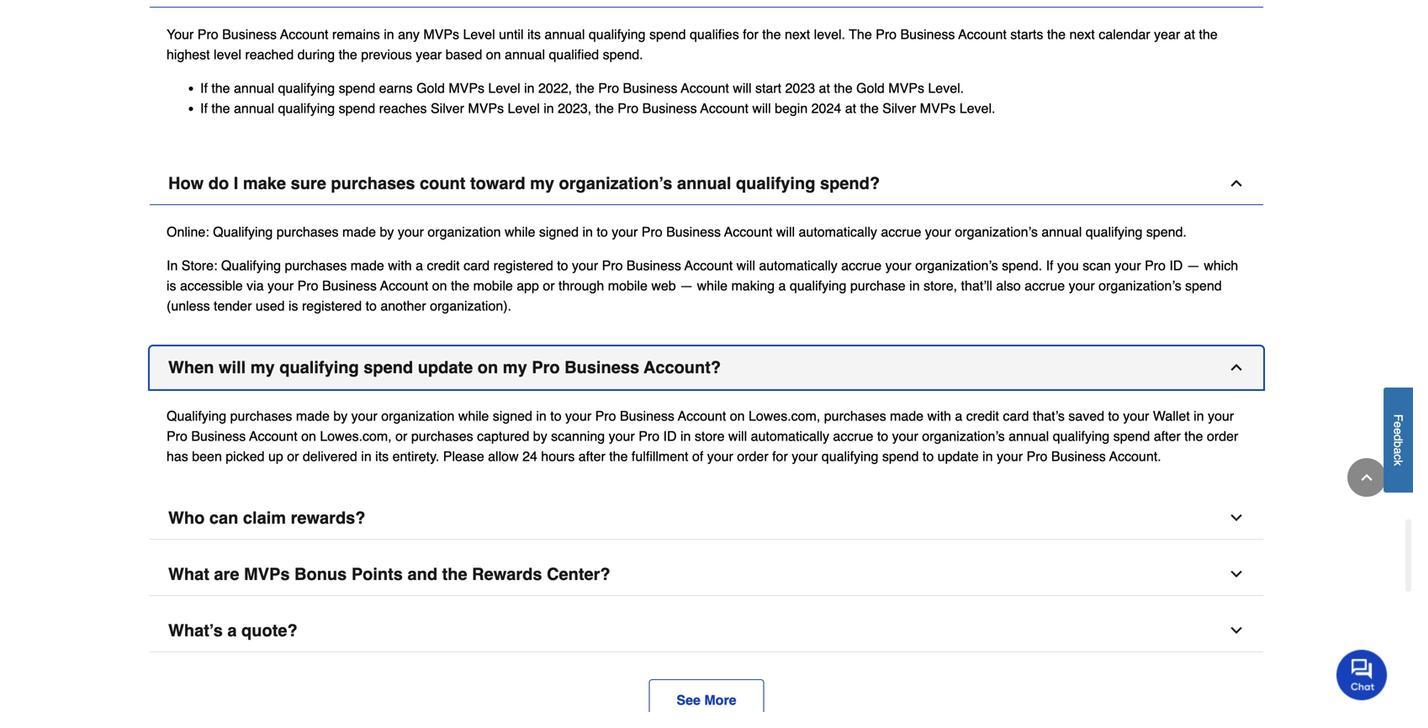 Task type: vqa. For each thing, say whether or not it's contained in the screenshot.
left THE OUTDOOR
no



Task type: locate. For each thing, give the bounding box(es) containing it.
annual
[[545, 26, 585, 42], [505, 46, 545, 62], [234, 80, 274, 96], [234, 100, 274, 116], [677, 174, 731, 193], [1042, 224, 1082, 240], [1009, 428, 1049, 444]]

organization's inside 'qualifying purchases made by your organization while signed in to your pro business account on lowes.com, purchases made with a credit card that's saved to your wallet in your pro business account on lowes.com, or purchases captured by scanning your pro id in store will automatically accrue to your organization's annual qualifying spend after the order has been picked up or delivered in its entirety. please allow 24 hours after the fulfillment of your order for your qualifying spend to update in your pro business account.'
[[922, 428, 1005, 444]]

chevron up image inside when will my qualifying spend update on my pro business account? button
[[1228, 359, 1245, 376]]

previous
[[361, 46, 412, 62]]

2 vertical spatial automatically
[[751, 428, 829, 444]]

1 vertical spatial credit
[[966, 408, 999, 424]]

1 horizontal spatial mobile
[[608, 278, 648, 293]]

—
[[1187, 258, 1200, 273], [680, 278, 693, 293]]

see more
[[677, 693, 737, 708]]

year right the calendar
[[1154, 26, 1180, 42]]

0 horizontal spatial card
[[464, 258, 490, 273]]

purchases inside in store: qualifying purchases made with a credit card registered to your pro business account will automatically accrue your organization's spend. if you scan your pro id — which is accessible via your pro business account on the mobile app or through mobile web — while making a qualifying purchase in store, that'll also accrue your organization's spend (unless tender used is registered to another organization).
[[285, 258, 347, 273]]

is right used
[[289, 298, 298, 314]]

1 horizontal spatial or
[[396, 428, 407, 444]]

0 horizontal spatial next
[[785, 26, 810, 42]]

level left 2022,
[[488, 80, 520, 96]]

mvps
[[423, 26, 459, 42], [449, 80, 485, 96], [889, 80, 924, 96], [468, 100, 504, 116], [920, 100, 956, 116], [244, 565, 290, 584]]

1 horizontal spatial at
[[845, 100, 856, 116]]

chevron up image
[[1228, 175, 1245, 192], [1228, 359, 1245, 376], [1359, 469, 1375, 486]]

chevron up image for when will my qualifying spend update on my pro business account?
[[1228, 359, 1245, 376]]

after down wallet
[[1154, 428, 1181, 444]]

gold down "the"
[[856, 80, 885, 96]]

0 vertical spatial update
[[418, 358, 473, 377]]

the
[[762, 26, 781, 42], [1047, 26, 1066, 42], [1199, 26, 1218, 42], [339, 46, 357, 62], [211, 80, 230, 96], [576, 80, 595, 96], [834, 80, 853, 96], [211, 100, 230, 116], [595, 100, 614, 116], [860, 100, 879, 116], [451, 278, 470, 293], [1185, 428, 1203, 444], [609, 449, 628, 464], [442, 565, 467, 584]]

signed up captured
[[493, 408, 532, 424]]

1 vertical spatial level
[[488, 80, 520, 96]]

year down any
[[416, 46, 442, 62]]

qualifies
[[690, 26, 739, 42]]

0 vertical spatial for
[[743, 26, 759, 42]]

0 vertical spatial lowes.com,
[[749, 408, 820, 424]]

2 e from the top
[[1392, 428, 1405, 435]]

0 horizontal spatial id
[[663, 428, 677, 444]]

card up organization).
[[464, 258, 490, 273]]

1 horizontal spatial year
[[1154, 26, 1180, 42]]

qualifying inside button
[[736, 174, 816, 193]]

e up d at the right of the page
[[1392, 422, 1405, 428]]

0 horizontal spatial signed
[[493, 408, 532, 424]]

store,
[[924, 278, 957, 293]]

automatically down spend?
[[799, 224, 877, 240]]

0 vertical spatial year
[[1154, 26, 1180, 42]]

on up organization).
[[432, 278, 447, 293]]

your pro business account remains in any mvps level until its annual qualifying spend qualifies for the next level. the pro business account starts the next calendar year at the highest level reached during the previous year based on annual qualified spend.
[[167, 26, 1218, 62]]

organization's
[[559, 174, 672, 193], [955, 224, 1038, 240], [915, 258, 998, 273], [1099, 278, 1182, 293], [922, 428, 1005, 444]]

your
[[398, 224, 424, 240], [612, 224, 638, 240], [925, 224, 951, 240], [572, 258, 598, 273], [886, 258, 912, 273], [1115, 258, 1141, 273], [268, 278, 294, 293], [1069, 278, 1095, 293], [351, 408, 378, 424], [565, 408, 592, 424], [1123, 408, 1149, 424], [1208, 408, 1234, 424], [609, 428, 635, 444], [892, 428, 918, 444], [707, 449, 733, 464], [792, 449, 818, 464], [997, 449, 1023, 464]]

its inside 'qualifying purchases made by your organization while signed in to your pro business account on lowes.com, purchases made with a credit card that's saved to your wallet in your pro business account on lowes.com, or purchases captured by scanning your pro id in store will automatically accrue to your organization's annual qualifying spend after the order has been picked up or delivered in its entirety. please allow 24 hours after the fulfillment of your order for your qualifying spend to update in your pro business account.'
[[375, 449, 389, 464]]

k
[[1392, 460, 1405, 466]]

0 vertical spatial —
[[1187, 258, 1200, 273]]

mobile up organization).
[[473, 278, 513, 293]]

how
[[168, 174, 204, 193]]

1 vertical spatial its
[[375, 449, 389, 464]]

scroll to top element
[[1348, 458, 1386, 497]]

highest
[[167, 46, 210, 62]]

1 vertical spatial id
[[663, 428, 677, 444]]

organization down count on the top of page
[[428, 224, 501, 240]]

account left starts
[[959, 26, 1007, 42]]

gold up reaches
[[416, 80, 445, 96]]

0 horizontal spatial order
[[737, 449, 769, 464]]

for right of
[[772, 449, 788, 464]]

2 vertical spatial qualifying
[[167, 408, 226, 424]]

credit up organization).
[[427, 258, 460, 273]]

0 horizontal spatial gold
[[416, 80, 445, 96]]

spend
[[649, 26, 686, 42], [339, 80, 375, 96], [339, 100, 375, 116], [1185, 278, 1222, 293], [364, 358, 413, 377], [1114, 428, 1150, 444], [882, 449, 919, 464]]

1 vertical spatial signed
[[493, 408, 532, 424]]

is down in
[[167, 278, 176, 293]]

e up b
[[1392, 428, 1405, 435]]

will inside button
[[219, 358, 246, 377]]

1 chevron down image from the top
[[1228, 510, 1245, 526]]

2 vertical spatial while
[[458, 408, 489, 424]]

1 horizontal spatial card
[[1003, 408, 1029, 424]]

2 horizontal spatial while
[[697, 278, 728, 293]]

1 horizontal spatial —
[[1187, 258, 1200, 273]]

id left which
[[1170, 258, 1183, 273]]

1 horizontal spatial id
[[1170, 258, 1183, 273]]

0 vertical spatial signed
[[539, 224, 579, 240]]

2 vertical spatial chevron up image
[[1359, 469, 1375, 486]]

while inside 'qualifying purchases made by your organization while signed in to your pro business account on lowes.com, purchases made with a credit card that's saved to your wallet in your pro business account on lowes.com, or purchases captured by scanning your pro id in store will automatically accrue to your organization's annual qualifying spend after the order has been picked up or delivered in its entirety. please allow 24 hours after the fulfillment of your order for your qualifying spend to update in your pro business account.'
[[458, 408, 489, 424]]

chevron up image inside how do i make sure purchases count toward my organization's annual qualifying spend? button
[[1228, 175, 1245, 192]]

is
[[167, 278, 176, 293], [289, 298, 298, 314]]

1 vertical spatial chevron down image
[[1228, 566, 1245, 583]]

1 horizontal spatial signed
[[539, 224, 579, 240]]

automatically inside 'qualifying purchases made by your organization while signed in to your pro business account on lowes.com, purchases made with a credit card that's saved to your wallet in your pro business account on lowes.com, or purchases captured by scanning your pro id in store will automatically accrue to your organization's annual qualifying spend after the order has been picked up or delivered in its entirety. please allow 24 hours after the fulfillment of your order for your qualifying spend to update in your pro business account.'
[[751, 428, 829, 444]]

center?
[[547, 565, 610, 584]]

level inside your pro business account remains in any mvps level until its annual qualifying spend qualifies for the next level. the pro business account starts the next calendar year at the highest level reached during the previous year based on annual qualified spend.
[[463, 26, 495, 42]]

its inside your pro business account remains in any mvps level until its annual qualifying spend qualifies for the next level. the pro business account starts the next calendar year at the highest level reached during the previous year based on annual qualified spend.
[[527, 26, 541, 42]]

level for until
[[463, 26, 495, 42]]

its right until
[[527, 26, 541, 42]]

my
[[530, 174, 554, 193], [250, 358, 275, 377], [503, 358, 527, 377]]

2 gold from the left
[[856, 80, 885, 96]]

purchases
[[331, 174, 415, 193], [277, 224, 339, 240], [285, 258, 347, 273], [230, 408, 292, 424], [824, 408, 886, 424], [411, 428, 473, 444]]

of
[[692, 449, 704, 464]]

1 next from the left
[[785, 26, 810, 42]]

fulfillment
[[632, 449, 689, 464]]

how do i make sure purchases count toward my organization's annual qualifying spend? button
[[150, 162, 1264, 205]]

annual inside button
[[677, 174, 731, 193]]

made inside in store: qualifying purchases made with a credit card registered to your pro business account will automatically accrue your organization's spend. if you scan your pro id — which is accessible via your pro business account on the mobile app or through mobile web — while making a qualifying purchase in store, that'll also accrue your organization's spend (unless tender used is registered to another organization).
[[351, 258, 384, 273]]

0 horizontal spatial with
[[388, 258, 412, 273]]

2 vertical spatial if
[[1046, 258, 1054, 273]]

what's a quote? button
[[150, 610, 1264, 653]]

made
[[342, 224, 376, 240], [351, 258, 384, 273], [296, 408, 330, 424], [890, 408, 924, 424]]

1 vertical spatial qualifying
[[221, 258, 281, 273]]

24
[[522, 449, 537, 464]]

in inside your pro business account remains in any mvps level until its annual qualifying spend qualifies for the next level. the pro business account starts the next calendar year at the highest level reached during the previous year based on annual qualified spend.
[[384, 26, 394, 42]]

on down until
[[486, 46, 501, 62]]

0 vertical spatial spend.
[[603, 46, 643, 62]]

id inside in store: qualifying purchases made with a credit card registered to your pro business account will automatically accrue your organization's spend. if you scan your pro id — which is accessible via your pro business account on the mobile app or through mobile web — while making a qualifying purchase in store, that'll also accrue your organization's spend (unless tender used is registered to another organization).
[[1170, 258, 1183, 273]]

2 vertical spatial level
[[508, 100, 540, 116]]

0 horizontal spatial update
[[418, 358, 473, 377]]

in
[[384, 26, 394, 42], [524, 80, 535, 96], [544, 100, 554, 116], [583, 224, 593, 240], [910, 278, 920, 293], [536, 408, 547, 424], [1194, 408, 1204, 424], [681, 428, 691, 444], [361, 449, 372, 464], [983, 449, 993, 464]]

automatically right store
[[751, 428, 829, 444]]

1 horizontal spatial update
[[938, 449, 979, 464]]

while up captured
[[458, 408, 489, 424]]

has
[[167, 449, 188, 464]]

my up captured
[[503, 358, 527, 377]]

by up 24
[[533, 428, 547, 444]]

see
[[677, 693, 701, 708]]

1 vertical spatial or
[[396, 428, 407, 444]]

1 vertical spatial at
[[819, 80, 830, 96]]

organization inside 'qualifying purchases made by your organization while signed in to your pro business account on lowes.com, purchases made with a credit card that's saved to your wallet in your pro business account on lowes.com, or purchases captured by scanning your pro id in store will automatically accrue to your organization's annual qualifying spend after the order has been picked up or delivered in its entirety. please allow 24 hours after the fulfillment of your order for your qualifying spend to update in your pro business account.'
[[381, 408, 455, 424]]

update inside 'qualifying purchases made by your organization while signed in to your pro business account on lowes.com, purchases made with a credit card that's saved to your wallet in your pro business account on lowes.com, or purchases captured by scanning your pro id in store will automatically accrue to your organization's annual qualifying spend after the order has been picked up or delivered in its entirety. please allow 24 hours after the fulfillment of your order for your qualifying spend to update in your pro business account.'
[[938, 449, 979, 464]]

any
[[398, 26, 420, 42]]

my right toward
[[530, 174, 554, 193]]

or right up
[[287, 449, 299, 464]]

start
[[755, 80, 782, 96]]

0 vertical spatial level
[[463, 26, 495, 42]]

chevron down image inside who can claim rewards? button
[[1228, 510, 1245, 526]]

rewards
[[472, 565, 542, 584]]

1 horizontal spatial silver
[[883, 100, 916, 116]]

chevron down image
[[1228, 622, 1245, 639]]

through
[[559, 278, 604, 293]]

in inside in store: qualifying purchases made with a credit card registered to your pro business account will automatically accrue your organization's spend. if you scan your pro id — which is accessible via your pro business account on the mobile app or through mobile web — while making a qualifying purchase in store, that'll also accrue your organization's spend (unless tender used is registered to another organization).
[[910, 278, 920, 293]]

entirety.
[[393, 449, 439, 464]]

1 vertical spatial update
[[938, 449, 979, 464]]

by up delivered on the left bottom
[[333, 408, 348, 424]]

mobile left web
[[608, 278, 648, 293]]

organization
[[428, 224, 501, 240], [381, 408, 455, 424]]

card left the that's
[[1003, 408, 1029, 424]]

id up the fulfillment
[[663, 428, 677, 444]]

0 vertical spatial at
[[1184, 26, 1195, 42]]

while down how do i make sure purchases count toward my organization's annual qualifying spend?
[[505, 224, 535, 240]]

qualifying
[[589, 26, 646, 42], [278, 80, 335, 96], [278, 100, 335, 116], [736, 174, 816, 193], [1086, 224, 1143, 240], [790, 278, 847, 293], [279, 358, 359, 377], [1053, 428, 1110, 444], [822, 449, 879, 464]]

on down organization).
[[478, 358, 498, 377]]

its left entirety.
[[375, 449, 389, 464]]

0 vertical spatial by
[[380, 224, 394, 240]]

registered up app
[[493, 258, 553, 273]]

with inside 'qualifying purchases made by your organization while signed in to your pro business account on lowes.com, purchases made with a credit card that's saved to your wallet in your pro business account on lowes.com, or purchases captured by scanning your pro id in store will automatically accrue to your organization's annual qualifying spend after the order has been picked up or delivered in its entirety. please allow 24 hours after the fulfillment of your order for your qualifying spend to update in your pro business account.'
[[927, 408, 951, 424]]

0 vertical spatial with
[[388, 258, 412, 273]]

count
[[420, 174, 466, 193]]

are
[[214, 565, 239, 584]]

2 horizontal spatial my
[[530, 174, 554, 193]]

1 vertical spatial automatically
[[759, 258, 838, 273]]

level down 2022,
[[508, 100, 540, 116]]

1 mobile from the left
[[473, 278, 513, 293]]

1 gold from the left
[[416, 80, 445, 96]]

chevron up image inside scroll to top element
[[1359, 469, 1375, 486]]

1 vertical spatial spend.
[[1146, 224, 1187, 240]]

for right qualifies
[[743, 26, 759, 42]]

level up the based on the top left of page
[[463, 26, 495, 42]]

2 vertical spatial spend.
[[1002, 258, 1042, 273]]

the
[[849, 26, 872, 42]]

1 horizontal spatial credit
[[966, 408, 999, 424]]

qualifying up been
[[167, 408, 226, 424]]

scan
[[1083, 258, 1111, 273]]

0 horizontal spatial year
[[416, 46, 442, 62]]

toward
[[470, 174, 525, 193]]

with
[[388, 258, 412, 273], [927, 408, 951, 424]]

to
[[597, 224, 608, 240], [557, 258, 568, 273], [366, 298, 377, 314], [550, 408, 562, 424], [1108, 408, 1119, 424], [877, 428, 889, 444], [923, 449, 934, 464]]

its
[[527, 26, 541, 42], [375, 449, 389, 464]]

while
[[505, 224, 535, 240], [697, 278, 728, 293], [458, 408, 489, 424]]

1 horizontal spatial next
[[1070, 26, 1095, 42]]

automatically up making
[[759, 258, 838, 273]]

2022,
[[538, 80, 572, 96]]

after
[[1154, 428, 1181, 444], [579, 449, 606, 464]]

and
[[408, 565, 437, 584]]

next
[[785, 26, 810, 42], [1070, 26, 1095, 42]]

you
[[1057, 258, 1079, 273]]

1 horizontal spatial registered
[[493, 258, 553, 273]]

1 vertical spatial while
[[697, 278, 728, 293]]

2 mobile from the left
[[608, 278, 648, 293]]

remains
[[332, 26, 380, 42]]

spend inside in store: qualifying purchases made with a credit card registered to your pro business account will automatically accrue your organization's spend. if you scan your pro id — which is accessible via your pro business account on the mobile app or through mobile web — while making a qualifying purchase in store, that'll also accrue your organization's spend (unless tender used is registered to another organization).
[[1185, 278, 1222, 293]]

my inside button
[[530, 174, 554, 193]]

qualifying inside your pro business account remains in any mvps level until its annual qualifying spend qualifies for the next level. the pro business account starts the next calendar year at the highest level reached during the previous year based on annual qualified spend.
[[589, 26, 646, 42]]

qualifying up via
[[221, 258, 281, 273]]

1 horizontal spatial gold
[[856, 80, 885, 96]]

1 vertical spatial after
[[579, 449, 606, 464]]

2 horizontal spatial spend.
[[1146, 224, 1187, 240]]

make
[[243, 174, 286, 193]]

0 horizontal spatial —
[[680, 278, 693, 293]]

spend.
[[603, 46, 643, 62], [1146, 224, 1187, 240], [1002, 258, 1042, 273]]

2 chevron down image from the top
[[1228, 566, 1245, 583]]

next left the calendar
[[1070, 26, 1095, 42]]

1 vertical spatial with
[[927, 408, 951, 424]]

or inside in store: qualifying purchases made with a credit card registered to your pro business account will automatically accrue your organization's spend. if you scan your pro id — which is accessible via your pro business account on the mobile app or through mobile web — while making a qualifying purchase in store, that'll also accrue your organization's spend (unless tender used is registered to another organization).
[[543, 278, 555, 293]]

year
[[1154, 26, 1180, 42], [416, 46, 442, 62]]

0 horizontal spatial mobile
[[473, 278, 513, 293]]

1 e from the top
[[1392, 422, 1405, 428]]

credit left the that's
[[966, 408, 999, 424]]

— right web
[[680, 278, 693, 293]]

by up the another
[[380, 224, 394, 240]]

chevron down image inside "what are mvps bonus points and the rewards center?" button
[[1228, 566, 1245, 583]]

1 vertical spatial order
[[737, 449, 769, 464]]

0 horizontal spatial is
[[167, 278, 176, 293]]

signed
[[539, 224, 579, 240], [493, 408, 532, 424]]

while left making
[[697, 278, 728, 293]]

after down scanning
[[579, 449, 606, 464]]

qualifying down the i
[[213, 224, 273, 240]]

will
[[733, 80, 752, 96], [752, 100, 771, 116], [776, 224, 795, 240], [737, 258, 755, 273], [219, 358, 246, 377], [728, 428, 747, 444]]

registered right used
[[302, 298, 362, 314]]

1 horizontal spatial its
[[527, 26, 541, 42]]

for inside 'qualifying purchases made by your organization while signed in to your pro business account on lowes.com, purchases made with a credit card that's saved to your wallet in your pro business account on lowes.com, or purchases captured by scanning your pro id in store will automatically accrue to your organization's annual qualifying spend after the order has been picked up or delivered in its entirety. please allow 24 hours after the fulfillment of your order for your qualifying spend to update in your pro business account.'
[[772, 449, 788, 464]]

update inside button
[[418, 358, 473, 377]]

level
[[463, 26, 495, 42], [488, 80, 520, 96], [508, 100, 540, 116]]

0 vertical spatial after
[[1154, 428, 1181, 444]]

my down used
[[250, 358, 275, 377]]

at right 2024 at the top right of page
[[845, 100, 856, 116]]

what are mvps bonus points and the rewards center? button
[[150, 553, 1264, 596]]

1 vertical spatial is
[[289, 298, 298, 314]]

0 horizontal spatial its
[[375, 449, 389, 464]]

automatically inside in store: qualifying purchases made with a credit card registered to your pro business account will automatically accrue your organization's spend. if you scan your pro id — which is accessible via your pro business account on the mobile app or through mobile web — while making a qualifying purchase in store, that'll also accrue your organization's spend (unless tender used is registered to another organization).
[[759, 258, 838, 273]]

level.
[[814, 26, 845, 42]]

2 horizontal spatial by
[[533, 428, 547, 444]]

0 vertical spatial or
[[543, 278, 555, 293]]

on down when will my qualifying spend update on my pro business account? button
[[730, 408, 745, 424]]

0 horizontal spatial while
[[458, 408, 489, 424]]

automatically for spend.
[[759, 258, 838, 273]]

1 horizontal spatial while
[[505, 224, 535, 240]]

0 horizontal spatial my
[[250, 358, 275, 377]]

2 silver from the left
[[883, 100, 916, 116]]

card
[[464, 258, 490, 273], [1003, 408, 1029, 424]]

level
[[214, 46, 241, 62]]

next left level. at the right of page
[[785, 26, 810, 42]]

0 horizontal spatial silver
[[431, 100, 464, 116]]

silver right 2024 at the top right of page
[[883, 100, 916, 116]]

1 vertical spatial lowes.com,
[[320, 428, 392, 444]]

— left which
[[1187, 258, 1200, 273]]

0 vertical spatial automatically
[[799, 224, 877, 240]]

0 vertical spatial chevron up image
[[1228, 175, 1245, 192]]

chevron down image
[[1228, 510, 1245, 526], [1228, 566, 1245, 583]]

the inside button
[[442, 565, 467, 584]]

1 vertical spatial for
[[772, 449, 788, 464]]

0 vertical spatial id
[[1170, 258, 1183, 273]]

1 horizontal spatial with
[[927, 408, 951, 424]]

organization up entirety.
[[381, 408, 455, 424]]

gold
[[416, 80, 445, 96], [856, 80, 885, 96]]

for
[[743, 26, 759, 42], [772, 449, 788, 464]]

at up 2024 at the top right of page
[[819, 80, 830, 96]]

1 vertical spatial chevron up image
[[1228, 359, 1245, 376]]

credit inside 'qualifying purchases made by your organization while signed in to your pro business account on lowes.com, purchases made with a credit card that's saved to your wallet in your pro business account on lowes.com, or purchases captured by scanning your pro id in store will automatically accrue to your organization's annual qualifying spend after the order has been picked up or delivered in its entirety. please allow 24 hours after the fulfillment of your order for your qualifying spend to update in your pro business account.'
[[966, 408, 999, 424]]

at right the calendar
[[1184, 26, 1195, 42]]

when will my qualifying spend update on my pro business account?
[[168, 358, 721, 377]]

captured
[[477, 428, 529, 444]]

with inside in store: qualifying purchases made with a credit card registered to your pro business account will automatically accrue your organization's spend. if you scan your pro id — which is accessible via your pro business account on the mobile app or through mobile web — while making a qualifying purchase in store, that'll also accrue your organization's spend (unless tender used is registered to another organization).
[[388, 258, 412, 273]]

accrue inside 'qualifying purchases made by your organization while signed in to your pro business account on lowes.com, purchases made with a credit card that's saved to your wallet in your pro business account on lowes.com, or purchases captured by scanning your pro id in store will automatically accrue to your organization's annual qualifying spend after the order has been picked up or delivered in its entirety. please allow 24 hours after the fulfillment of your order for your qualifying spend to update in your pro business account.'
[[833, 428, 874, 444]]

or right app
[[543, 278, 555, 293]]

0 horizontal spatial or
[[287, 449, 299, 464]]

will inside in store: qualifying purchases made with a credit card registered to your pro business account will automatically accrue your organization's spend. if you scan your pro id — which is accessible via your pro business account on the mobile app or through mobile web — while making a qualifying purchase in store, that'll also accrue your organization's spend (unless tender used is registered to another organization).
[[737, 258, 755, 273]]

or up entirety.
[[396, 428, 407, 444]]

0 vertical spatial credit
[[427, 258, 460, 273]]

what are mvps bonus points and the rewards center?
[[168, 565, 610, 584]]

on inside your pro business account remains in any mvps level until its annual qualifying spend qualifies for the next level. the pro business account starts the next calendar year at the highest level reached during the previous year based on annual qualified spend.
[[486, 46, 501, 62]]

account down your pro business account remains in any mvps level until its annual qualifying spend qualifies for the next level. the pro business account starts the next calendar year at the highest level reached during the previous year based on annual qualified spend.
[[681, 80, 729, 96]]

signed up through
[[539, 224, 579, 240]]

that'll
[[961, 278, 993, 293]]

registered
[[493, 258, 553, 273], [302, 298, 362, 314]]

1 horizontal spatial after
[[1154, 428, 1181, 444]]

2 horizontal spatial at
[[1184, 26, 1195, 42]]

2 horizontal spatial or
[[543, 278, 555, 293]]

used
[[256, 298, 285, 314]]

silver right reaches
[[431, 100, 464, 116]]

when
[[168, 358, 214, 377]]



Task type: describe. For each thing, give the bounding box(es) containing it.
delivered
[[303, 449, 357, 464]]

card inside in store: qualifying purchases made with a credit card registered to your pro business account will automatically accrue your organization's spend. if you scan your pro id — which is accessible via your pro business account on the mobile app or through mobile web — while making a qualifying purchase in store, that'll also accrue your organization's spend (unless tender used is registered to another organization).
[[464, 258, 490, 273]]

automatically for annual
[[799, 224, 877, 240]]

annual inside 'qualifying purchases made by your organization while signed in to your pro business account on lowes.com, purchases made with a credit card that's saved to your wallet in your pro business account on lowes.com, or purchases captured by scanning your pro id in store will automatically accrue to your organization's annual qualifying spend after the order has been picked up or delivered in its entirety. please allow 24 hours after the fulfillment of your order for your qualifying spend to update in your pro business account.'
[[1009, 428, 1049, 444]]

0 vertical spatial if
[[200, 80, 208, 96]]

based
[[446, 46, 482, 62]]

1 vertical spatial registered
[[302, 298, 362, 314]]

2023,
[[558, 100, 592, 116]]

in store: qualifying purchases made with a credit card registered to your pro business account will automatically accrue your organization's spend. if you scan your pro id — which is accessible via your pro business account on the mobile app or through mobile web — while making a qualifying purchase in store, that'll also accrue your organization's spend (unless tender used is registered to another organization).
[[167, 258, 1238, 314]]

while inside in store: qualifying purchases made with a credit card registered to your pro business account will automatically accrue your organization's spend. if you scan your pro id — which is accessible via your pro business account on the mobile app or through mobile web — while making a qualifying purchase in store, that'll also accrue your organization's spend (unless tender used is registered to another organization).
[[697, 278, 728, 293]]

if the annual qualifying spend earns gold mvps level in 2022, the pro business account will start 2023 at the gold mvps level. if the annual qualifying spend reaches silver mvps level in 2023, the pro business account will begin 2024 at the silver mvps level.
[[200, 80, 996, 116]]

rewards?
[[291, 508, 366, 528]]

0 vertical spatial while
[[505, 224, 535, 240]]

2 next from the left
[[1070, 26, 1095, 42]]

spend inside your pro business account remains in any mvps level until its annual qualifying spend qualifies for the next level. the pro business account starts the next calendar year at the highest level reached during the previous year based on annual qualified spend.
[[649, 26, 686, 42]]

1 silver from the left
[[431, 100, 464, 116]]

b
[[1392, 441, 1405, 448]]

hours
[[541, 449, 575, 464]]

can
[[209, 508, 238, 528]]

who
[[168, 508, 205, 528]]

organization).
[[430, 298, 511, 314]]

qualifying inside button
[[279, 358, 359, 377]]

business inside button
[[565, 358, 639, 377]]

spend. inside in store: qualifying purchases made with a credit card registered to your pro business account will automatically accrue your organization's spend. if you scan your pro id — which is accessible via your pro business account on the mobile app or through mobile web — while making a qualifying purchase in store, that'll also accrue your organization's spend (unless tender used is registered to another organization).
[[1002, 258, 1042, 273]]

on inside when will my qualifying spend update on my pro business account? button
[[478, 358, 498, 377]]

1 vertical spatial year
[[416, 46, 442, 62]]

0 horizontal spatial lowes.com,
[[320, 428, 392, 444]]

claim
[[243, 508, 286, 528]]

who can claim rewards? button
[[150, 497, 1264, 540]]

1 vertical spatial level.
[[960, 100, 996, 116]]

purchase
[[850, 278, 906, 293]]

when will my qualifying spend update on my pro business account? button
[[150, 346, 1264, 389]]

1 horizontal spatial my
[[503, 358, 527, 377]]

the inside in store: qualifying purchases made with a credit card registered to your pro business account will automatically accrue your organization's spend. if you scan your pro id — which is accessible via your pro business account on the mobile app or through mobile web — while making a qualifying purchase in store, that'll also accrue your organization's spend (unless tender used is registered to another organization).
[[451, 278, 470, 293]]

see more link
[[649, 680, 764, 713]]

credit inside in store: qualifying purchases made with a credit card registered to your pro business account will automatically accrue your organization's spend. if you scan your pro id — which is accessible via your pro business account on the mobile app or through mobile web — while making a qualifying purchase in store, that'll also accrue your organization's spend (unless tender used is registered to another organization).
[[427, 258, 460, 273]]

starts
[[1011, 26, 1043, 42]]

accessible
[[180, 278, 243, 293]]

online:
[[167, 224, 209, 240]]

which
[[1204, 258, 1238, 273]]

qualified
[[549, 46, 599, 62]]

scanning
[[551, 428, 605, 444]]

saved
[[1069, 408, 1105, 424]]

account up making
[[724, 224, 773, 240]]

who can claim rewards?
[[168, 508, 366, 528]]

picked
[[226, 449, 265, 464]]

account up store
[[678, 408, 726, 424]]

qualifying inside 'qualifying purchases made by your organization while signed in to your pro business account on lowes.com, purchases made with a credit card that's saved to your wallet in your pro business account on lowes.com, or purchases captured by scanning your pro id in store will automatically accrue to your organization's annual qualifying spend after the order has been picked up or delivered in its entirety. please allow 24 hours after the fulfillment of your order for your qualifying spend to update in your pro business account.'
[[167, 408, 226, 424]]

1 horizontal spatial order
[[1207, 428, 1238, 444]]

2024
[[812, 100, 841, 116]]

quote?
[[241, 621, 298, 640]]

qualifying purchases made by your organization while signed in to your pro business account on lowes.com, purchases made with a credit card that's saved to your wallet in your pro business account on lowes.com, or purchases captured by scanning your pro id in store will automatically accrue to your organization's annual qualifying spend after the order has been picked up or delivered in its entirety. please allow 24 hours after the fulfillment of your order for your qualifying spend to update in your pro business account.
[[167, 408, 1238, 464]]

1 vertical spatial —
[[680, 278, 693, 293]]

level for in
[[488, 80, 520, 96]]

sure
[[291, 174, 326, 193]]

chevron down image for who can claim rewards?
[[1228, 510, 1245, 526]]

making
[[731, 278, 775, 293]]

store
[[695, 428, 725, 444]]

reaches
[[379, 100, 427, 116]]

app
[[517, 278, 539, 293]]

if inside in store: qualifying purchases made with a credit card registered to your pro business account will automatically accrue your organization's spend. if you scan your pro id — which is accessible via your pro business account on the mobile app or through mobile web — while making a qualifying purchase in store, that'll also accrue your organization's spend (unless tender used is registered to another organization).
[[1046, 258, 1054, 273]]

wallet
[[1153, 408, 1190, 424]]

2023
[[785, 80, 815, 96]]

account?
[[644, 358, 721, 377]]

chat invite button image
[[1337, 650, 1388, 701]]

via
[[247, 278, 264, 293]]

up
[[268, 449, 283, 464]]

0 vertical spatial registered
[[493, 258, 553, 273]]

online: qualifying purchases made by your organization while signed in to your pro business account will automatically accrue your organization's annual qualifying spend.
[[167, 224, 1187, 240]]

points
[[351, 565, 403, 584]]

0 vertical spatial level.
[[928, 80, 964, 96]]

qualifying inside in store: qualifying purchases made with a credit card registered to your pro business account will automatically accrue your organization's spend. if you scan your pro id — which is accessible via your pro business account on the mobile app or through mobile web — while making a qualifying purchase in store, that'll also accrue your organization's spend (unless tender used is registered to another organization).
[[790, 278, 847, 293]]

1 horizontal spatial lowes.com,
[[749, 408, 820, 424]]

mvps inside your pro business account remains in any mvps level until its annual qualifying spend qualifies for the next level. the pro business account starts the next calendar year at the highest level reached during the previous year based on annual qualified spend.
[[423, 26, 459, 42]]

do
[[208, 174, 229, 193]]

chevron up image for how do i make sure purchases count toward my organization's annual qualifying spend?
[[1228, 175, 1245, 192]]

1 horizontal spatial by
[[380, 224, 394, 240]]

for inside your pro business account remains in any mvps level until its annual qualifying spend qualifies for the next level. the pro business account starts the next calendar year at the highest level reached during the previous year based on annual qualified spend.
[[743, 26, 759, 42]]

spend inside button
[[364, 358, 413, 377]]

0 horizontal spatial at
[[819, 80, 830, 96]]

(unless
[[167, 298, 210, 314]]

f e e d b a c k button
[[1384, 388, 1413, 493]]

1 vertical spatial by
[[333, 408, 348, 424]]

card inside 'qualifying purchases made by your organization while signed in to your pro business account on lowes.com, purchases made with a credit card that's saved to your wallet in your pro business account on lowes.com, or purchases captured by scanning your pro id in store will automatically accrue to your organization's annual qualifying spend after the order has been picked up or delivered in its entirety. please allow 24 hours after the fulfillment of your order for your qualifying spend to update in your pro business account.'
[[1003, 408, 1029, 424]]

will inside 'qualifying purchases made by your organization while signed in to your pro business account on lowes.com, purchases made with a credit card that's saved to your wallet in your pro business account on lowes.com, or purchases captured by scanning your pro id in store will automatically accrue to your organization's annual qualifying spend after the order has been picked up or delivered in its entirety. please allow 24 hours after the fulfillment of your order for your qualifying spend to update in your pro business account.'
[[728, 428, 747, 444]]

how do i make sure purchases count toward my organization's annual qualifying spend?
[[168, 174, 880, 193]]

chevron down image for what are mvps bonus points and the rewards center?
[[1228, 566, 1245, 583]]

1 vertical spatial if
[[200, 100, 208, 116]]

web
[[651, 278, 676, 293]]

spend?
[[820, 174, 880, 193]]

account up the another
[[380, 278, 428, 293]]

0 horizontal spatial after
[[579, 449, 606, 464]]

2 vertical spatial at
[[845, 100, 856, 116]]

what
[[168, 565, 209, 584]]

account up up
[[249, 428, 298, 444]]

mvps inside "what are mvps bonus points and the rewards center?" button
[[244, 565, 290, 584]]

2 vertical spatial or
[[287, 449, 299, 464]]

f
[[1392, 415, 1405, 422]]

signed inside 'qualifying purchases made by your organization while signed in to your pro business account on lowes.com, purchases made with a credit card that's saved to your wallet in your pro business account on lowes.com, or purchases captured by scanning your pro id in store will automatically accrue to your organization's annual qualifying spend after the order has been picked up or delivered in its entirety. please allow 24 hours after the fulfillment of your order for your qualifying spend to update in your pro business account.'
[[493, 408, 532, 424]]

account.
[[1109, 449, 1161, 464]]

what's a quote?
[[168, 621, 298, 640]]

account up during
[[280, 26, 328, 42]]

during
[[298, 46, 335, 62]]

c
[[1392, 455, 1405, 460]]

calendar
[[1099, 26, 1150, 42]]

in
[[167, 258, 178, 273]]

reached
[[245, 46, 294, 62]]

d
[[1392, 435, 1405, 442]]

that's
[[1033, 408, 1065, 424]]

on inside in store: qualifying purchases made with a credit card registered to your pro business account will automatically accrue your organization's spend. if you scan your pro id — which is accessible via your pro business account on the mobile app or through mobile web — while making a qualifying purchase in store, that'll also accrue your organization's spend (unless tender used is registered to another organization).
[[432, 278, 447, 293]]

been
[[192, 449, 222, 464]]

0 vertical spatial is
[[167, 278, 176, 293]]

account down online: qualifying purchases made by your organization while signed in to your pro business account will automatically accrue your organization's annual qualifying spend.
[[685, 258, 733, 273]]

more
[[704, 693, 737, 708]]

tender
[[214, 298, 252, 314]]

account left begin
[[700, 100, 749, 116]]

pro inside button
[[532, 358, 560, 377]]

0 vertical spatial qualifying
[[213, 224, 273, 240]]

also
[[996, 278, 1021, 293]]

purchases inside button
[[331, 174, 415, 193]]

earns
[[379, 80, 413, 96]]

please
[[443, 449, 484, 464]]

on up delivered on the left bottom
[[301, 428, 316, 444]]

id inside 'qualifying purchases made by your organization while signed in to your pro business account on lowes.com, purchases made with a credit card that's saved to your wallet in your pro business account on lowes.com, or purchases captured by scanning your pro id in store will automatically accrue to your organization's annual qualifying spend after the order has been picked up or delivered in its entirety. please allow 24 hours after the fulfillment of your order for your qualifying spend to update in your pro business account.'
[[663, 428, 677, 444]]

organization's inside button
[[559, 174, 672, 193]]

f e e d b a c k
[[1392, 415, 1405, 466]]

i
[[234, 174, 238, 193]]

bonus
[[294, 565, 347, 584]]

begin
[[775, 100, 808, 116]]

what's
[[168, 621, 223, 640]]

until
[[499, 26, 524, 42]]

a inside 'qualifying purchases made by your organization while signed in to your pro business account on lowes.com, purchases made with a credit card that's saved to your wallet in your pro business account on lowes.com, or purchases captured by scanning your pro id in store will automatically accrue to your organization's annual qualifying spend after the order has been picked up or delivered in its entirety. please allow 24 hours after the fulfillment of your order for your qualifying spend to update in your pro business account.'
[[955, 408, 963, 424]]

at inside your pro business account remains in any mvps level until its annual qualifying spend qualifies for the next level. the pro business account starts the next calendar year at the highest level reached during the previous year based on annual qualified spend.
[[1184, 26, 1195, 42]]

allow
[[488, 449, 519, 464]]

0 vertical spatial organization
[[428, 224, 501, 240]]

qualifying inside in store: qualifying purchases made with a credit card registered to your pro business account will automatically accrue your organization's spend. if you scan your pro id — which is accessible via your pro business account on the mobile app or through mobile web — while making a qualifying purchase in store, that'll also accrue your organization's spend (unless tender used is registered to another organization).
[[221, 258, 281, 273]]

spend. inside your pro business account remains in any mvps level until its annual qualifying spend qualifies for the next level. the pro business account starts the next calendar year at the highest level reached during the previous year based on annual qualified spend.
[[603, 46, 643, 62]]



